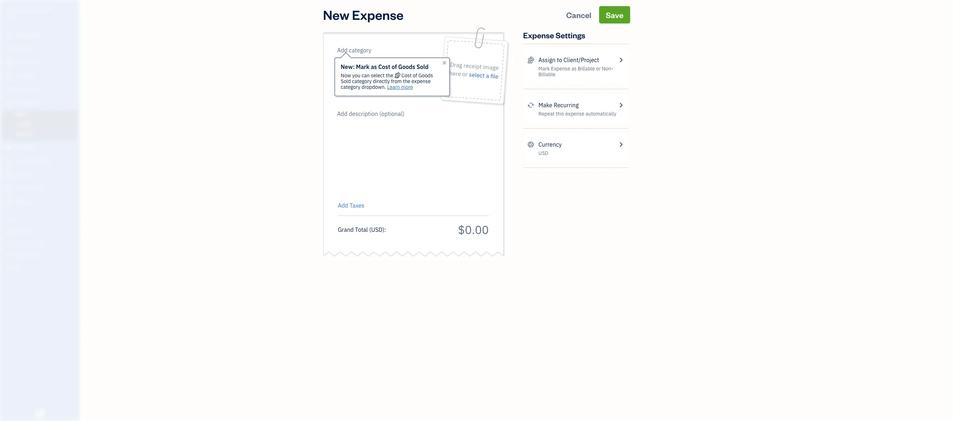 Task type: locate. For each thing, give the bounding box(es) containing it.
expense
[[412, 78, 431, 85], [565, 111, 585, 117]]

settings image
[[5, 263, 77, 269]]

or
[[596, 65, 601, 72], [462, 70, 468, 78]]

new:
[[341, 63, 355, 70]]

billable
[[578, 65, 595, 72], [539, 71, 556, 78]]

1 vertical spatial cost
[[401, 72, 412, 79]]

project image
[[5, 144, 13, 151]]

cost
[[378, 63, 390, 70], [401, 72, 412, 79]]

mark
[[356, 63, 370, 70], [539, 65, 550, 72]]

0 vertical spatial of
[[392, 63, 397, 70]]

client/project
[[564, 56, 599, 64]]

0 horizontal spatial of
[[392, 63, 397, 70]]

money image
[[5, 171, 13, 178]]

0 horizontal spatial the
[[386, 72, 393, 79]]

mark expense as billable or non- billable
[[539, 65, 613, 78]]

add taxes
[[338, 202, 365, 209]]

2 chevronright image from the top
[[618, 140, 624, 149]]

add
[[338, 202, 348, 209]]

1 horizontal spatial usd
[[539, 150, 548, 156]]

0 horizontal spatial sold
[[341, 78, 351, 85]]

sold left close image
[[417, 63, 429, 70]]

0 vertical spatial chevronright image
[[618, 101, 624, 109]]

1 vertical spatial goods
[[418, 72, 433, 79]]

mark down assign
[[539, 65, 550, 72]]

bank connections image
[[5, 252, 77, 258]]

or left non-
[[596, 65, 601, 72]]

you
[[352, 72, 360, 79]]

cost up cost of goods sold category directly from the expense category dropdown.
[[378, 63, 390, 70]]

2 vertical spatial expense
[[551, 65, 570, 72]]

expense image
[[5, 100, 13, 107]]

image
[[483, 63, 499, 71]]

expense right from
[[412, 78, 431, 85]]

cancel
[[566, 10, 592, 20]]

as inside mark expense as billable or non- billable
[[572, 65, 577, 72]]

or for drag receipt image here or
[[462, 70, 468, 78]]

1 horizontal spatial as
[[572, 65, 577, 72]]

refresh image
[[528, 101, 534, 109]]

0 horizontal spatial goods
[[398, 63, 415, 70]]

chevronright image
[[618, 101, 624, 109], [618, 140, 624, 149]]

goods left here
[[418, 72, 433, 79]]

1 horizontal spatial sold
[[417, 63, 429, 70]]

company
[[26, 7, 51, 14]]

client image
[[5, 45, 13, 52]]

non-
[[602, 65, 613, 72]]

category
[[352, 78, 372, 85], [341, 84, 360, 90]]

1 horizontal spatial goods
[[418, 72, 433, 79]]

timer image
[[5, 157, 13, 165]]

expense down recurring
[[565, 111, 585, 117]]

expense inside mark expense as billable or non- billable
[[551, 65, 570, 72]]

make recurring
[[539, 101, 579, 109]]

or for mark expense as billable or non- billable
[[596, 65, 601, 72]]

0 horizontal spatial select
[[371, 72, 385, 79]]

maria's
[[6, 7, 25, 14]]

of up from
[[392, 63, 397, 70]]

of inside cost of goods sold category directly from the expense category dropdown.
[[413, 72, 417, 79]]

1 chevronright image from the top
[[618, 101, 624, 109]]

goods
[[398, 63, 415, 70], [418, 72, 433, 79]]

learn more
[[387, 84, 413, 90]]

1 vertical spatial sold
[[341, 78, 351, 85]]

expense for new expense
[[352, 6, 404, 23]]

usd down currency
[[539, 150, 548, 156]]

make
[[539, 101, 552, 109]]

chevronright image
[[618, 56, 624, 64]]

1 vertical spatial usd
[[371, 226, 382, 233]]

dashboard image
[[5, 31, 13, 39]]

as for billable
[[572, 65, 577, 72]]

0 horizontal spatial expense
[[412, 78, 431, 85]]

currencyandlanguage image
[[528, 140, 534, 149]]

1 horizontal spatial select
[[469, 71, 485, 79]]

of
[[392, 63, 397, 70], [413, 72, 417, 79]]

as down assign to client/project
[[572, 65, 577, 72]]

the down new: mark as cost of goods sold
[[386, 72, 393, 79]]

drag receipt image here or
[[449, 61, 499, 78]]

0 horizontal spatial or
[[462, 70, 468, 78]]

expense
[[352, 6, 404, 23], [523, 30, 554, 40], [551, 65, 570, 72]]

0 vertical spatial expense
[[352, 6, 404, 23]]

goods up from
[[398, 63, 415, 70]]

learn more link
[[387, 84, 413, 90]]

1 horizontal spatial or
[[596, 65, 601, 72]]

1 vertical spatial of
[[413, 72, 417, 79]]

of up the more
[[413, 72, 417, 79]]

automatically
[[586, 111, 616, 117]]

1 horizontal spatial the
[[403, 78, 410, 85]]

0 horizontal spatial billable
[[539, 71, 556, 78]]

0 horizontal spatial cost
[[378, 63, 390, 70]]

chevronright image for make recurring
[[618, 101, 624, 109]]

now
[[341, 72, 351, 79]]

0 vertical spatial expense
[[412, 78, 431, 85]]

Category text field
[[337, 46, 399, 55]]

as
[[371, 63, 377, 70], [572, 65, 577, 72]]

1 vertical spatial expense
[[565, 111, 585, 117]]

select down receipt
[[469, 71, 485, 79]]

or right here
[[462, 70, 468, 78]]

sold left you
[[341, 78, 351, 85]]

the right from
[[403, 78, 410, 85]]

or inside "drag receipt image here or"
[[462, 70, 468, 78]]

1 horizontal spatial of
[[413, 72, 417, 79]]

0 horizontal spatial as
[[371, 63, 377, 70]]

total
[[355, 226, 368, 233]]

):
[[382, 226, 386, 233]]

1 vertical spatial expense
[[523, 30, 554, 40]]

1 vertical spatial chevronright image
[[618, 140, 624, 149]]

as for cost
[[371, 63, 377, 70]]

select down new: mark as cost of goods sold
[[371, 72, 385, 79]]

new: mark as cost of goods sold
[[341, 63, 429, 70]]

cancel button
[[560, 6, 598, 23]]

repeat
[[539, 111, 555, 117]]

1 horizontal spatial cost
[[401, 72, 412, 79]]

select inside 'select a file'
[[469, 71, 485, 79]]

(
[[369, 226, 371, 233]]

mark up can
[[356, 63, 370, 70]]

or inside mark expense as billable or non- billable
[[596, 65, 601, 72]]

assign to client/project
[[539, 56, 599, 64]]

chart image
[[5, 185, 13, 192]]

sold
[[417, 63, 429, 70], [341, 78, 351, 85]]

settings
[[556, 30, 585, 40]]

new expense
[[323, 6, 404, 23]]

goods inside cost of goods sold category directly from the expense category dropdown.
[[418, 72, 433, 79]]

usd
[[539, 150, 548, 156], [371, 226, 382, 233]]

category down now
[[341, 84, 360, 90]]

usd right total at the bottom of page
[[371, 226, 382, 233]]

1 horizontal spatial mark
[[539, 65, 550, 72]]

recurring
[[554, 101, 579, 109]]

billable down 'client/project'
[[578, 65, 595, 72]]

Amount (USD) text field
[[458, 222, 489, 237]]

0 vertical spatial usd
[[539, 150, 548, 156]]

billable down assign
[[539, 71, 556, 78]]

as up now you can select the
[[371, 63, 377, 70]]

Description text field
[[334, 109, 485, 196]]

cost up the more
[[401, 72, 412, 79]]

select
[[469, 71, 485, 79], [371, 72, 385, 79]]

0 vertical spatial goods
[[398, 63, 415, 70]]

the
[[386, 72, 393, 79], [403, 78, 410, 85]]



Task type: describe. For each thing, give the bounding box(es) containing it.
team members image
[[5, 229, 77, 234]]

drag
[[450, 61, 463, 69]]

report image
[[5, 199, 13, 206]]

a
[[486, 72, 489, 79]]

directly
[[373, 78, 390, 85]]

here
[[449, 69, 461, 77]]

0 vertical spatial sold
[[417, 63, 429, 70]]

select a file button
[[469, 70, 499, 81]]

more
[[401, 84, 413, 90]]

1 horizontal spatial expense
[[565, 111, 585, 117]]

can
[[362, 72, 370, 79]]

cost inside cost of goods sold category directly from the expense category dropdown.
[[401, 72, 412, 79]]

payment image
[[5, 86, 13, 94]]

select a file
[[469, 71, 499, 80]]

expense for mark expense as billable or non- billable
[[551, 65, 570, 72]]

expensesrebilling image
[[528, 56, 534, 64]]

save
[[606, 10, 624, 20]]

currency
[[539, 141, 562, 148]]

category down the date in mm/dd/yyyy format text box
[[352, 78, 372, 85]]

close image
[[442, 60, 447, 66]]

repeat this expense automatically
[[539, 111, 616, 117]]

to
[[557, 56, 562, 64]]

grand total ( usd ):
[[338, 226, 386, 233]]

now you can select the
[[341, 72, 394, 79]]

file
[[490, 72, 499, 80]]

0 horizontal spatial usd
[[371, 226, 382, 233]]

taxes
[[350, 202, 365, 209]]

1 horizontal spatial billable
[[578, 65, 595, 72]]

new
[[323, 6, 350, 23]]

apps image
[[5, 217, 77, 223]]

receipt
[[463, 62, 482, 70]]

main element
[[0, 0, 98, 421]]

items and services image
[[5, 240, 77, 246]]

estimate image
[[5, 59, 13, 66]]

freshbooks image
[[34, 410, 46, 418]]

dropdown.
[[362, 84, 386, 90]]

the inside cost of goods sold category directly from the expense category dropdown.
[[403, 78, 410, 85]]

sold inside cost of goods sold category directly from the expense category dropdown.
[[341, 78, 351, 85]]

maria's company owner
[[6, 7, 51, 20]]

add taxes button
[[338, 201, 365, 210]]

invoice image
[[5, 73, 13, 80]]

Date in MM/DD/YYYY format text field
[[338, 64, 385, 71]]

this
[[556, 111, 564, 117]]

save button
[[599, 6, 630, 23]]

assign
[[539, 56, 556, 64]]

chevronright image for currency
[[618, 140, 624, 149]]

cost of goods sold category directly from the expense category dropdown.
[[341, 72, 433, 90]]

from
[[391, 78, 402, 85]]

mark inside mark expense as billable or non- billable
[[539, 65, 550, 72]]

0 horizontal spatial mark
[[356, 63, 370, 70]]

learn
[[387, 84, 400, 90]]

grand
[[338, 226, 354, 233]]

0 vertical spatial cost
[[378, 63, 390, 70]]

expense settings
[[523, 30, 585, 40]]

expense inside cost of goods sold category directly from the expense category dropdown.
[[412, 78, 431, 85]]

owner
[[6, 14, 19, 20]]



Task type: vqa. For each thing, say whether or not it's contained in the screenshot.
"as" within the Mark Expense as Billable or Non- Billable
yes



